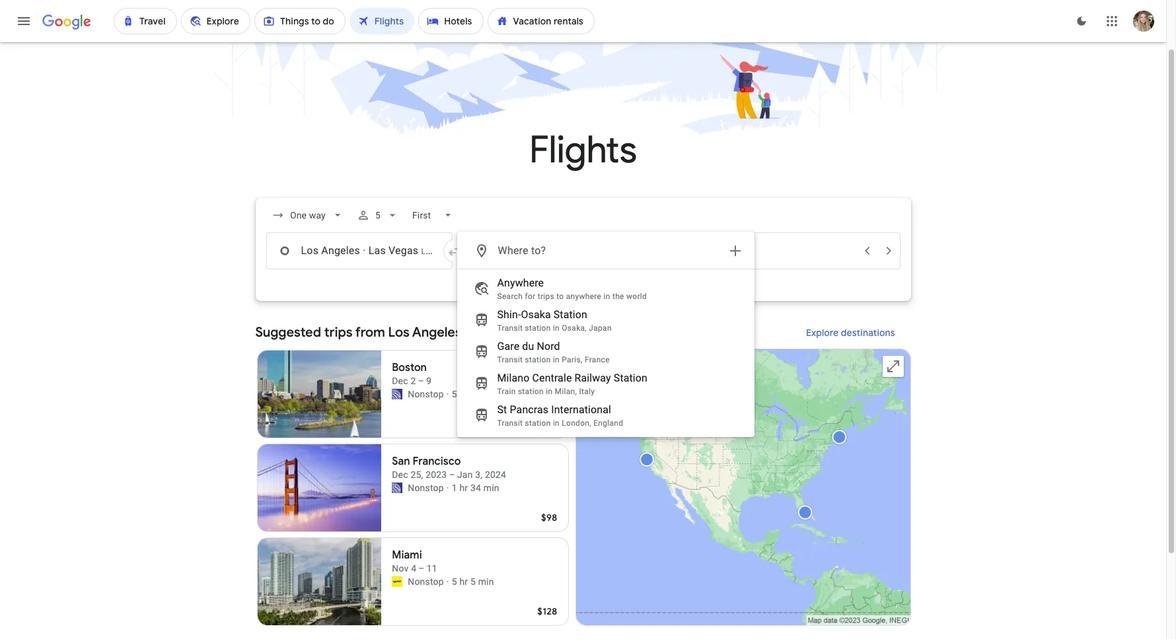 Task type: locate. For each thing, give the bounding box(es) containing it.
london,
[[562, 419, 592, 428]]

 image left 5 hr 5 min
[[447, 576, 449, 589]]

0 vertical spatial los
[[301, 245, 319, 257]]

dec down san
[[392, 470, 408, 481]]

in
[[604, 292, 611, 301], [553, 324, 560, 333], [553, 356, 560, 365], [546, 387, 553, 397], [553, 419, 560, 428]]

station down du
[[525, 356, 551, 365]]

dec up united image
[[392, 376, 408, 387]]

1 vertical spatial  image
[[447, 576, 449, 589]]

1 hr 34 min
[[452, 483, 500, 494]]

2 dec from the top
[[392, 470, 408, 481]]

explore inside suggested trips from los angeles region
[[806, 327, 839, 339]]

nonstop for dec
[[408, 389, 444, 400]]

0 horizontal spatial trips
[[324, 325, 353, 341]]

angeles
[[321, 245, 360, 257], [412, 325, 462, 341]]

1 horizontal spatial station
[[614, 372, 648, 385]]

3 hr from the top
[[460, 577, 468, 588]]

transit for st
[[497, 419, 523, 428]]

vegas
[[389, 245, 419, 257]]

0 vertical spatial station
[[554, 309, 588, 321]]

flights
[[530, 127, 637, 174]]

2023 – jan
[[426, 470, 473, 481]]

in down nord
[[553, 356, 560, 365]]

las
[[369, 245, 386, 257]]

los left '·' at the left top of page
[[301, 245, 319, 257]]

1 vertical spatial transit
[[497, 356, 523, 365]]

anywhere
[[566, 292, 602, 301]]

0 horizontal spatial station
[[554, 309, 588, 321]]

united image
[[392, 483, 403, 494]]

 image
[[447, 388, 449, 401], [447, 576, 449, 589]]

1 vertical spatial trips
[[324, 325, 353, 341]]

0 vertical spatial  image
[[447, 388, 449, 401]]

anywhere search for trips to anywhere in the world
[[497, 277, 647, 301]]

explore inside flight search box
[[576, 294, 609, 306]]

None field
[[266, 204, 349, 227], [407, 204, 460, 227], [266, 204, 349, 227], [407, 204, 460, 227]]

station
[[554, 309, 588, 321], [614, 372, 648, 385]]

miami
[[392, 549, 422, 563]]

station down gare du nord option
[[614, 372, 648, 385]]

trips left from
[[324, 325, 353, 341]]

nonstop down 2 – 9
[[408, 389, 444, 400]]

1 vertical spatial hr
[[460, 483, 468, 494]]

0 vertical spatial explore
[[576, 294, 609, 306]]

0 horizontal spatial explore
[[576, 294, 609, 306]]

2 vertical spatial min
[[478, 577, 494, 588]]

san francisco dec 25, 2023 – jan 3, 2024
[[392, 455, 506, 481]]

2 vertical spatial nonstop
[[408, 577, 444, 588]]

None text field
[[266, 233, 453, 270]]

1 vertical spatial dec
[[392, 470, 408, 481]]

25
[[471, 389, 481, 400]]

angeles left '·' at the left top of page
[[321, 245, 360, 257]]

1 transit from the top
[[497, 324, 523, 333]]

station for osaka
[[525, 324, 551, 333]]

1 vertical spatial angeles
[[412, 325, 462, 341]]

34
[[471, 483, 481, 494]]

2 transit from the top
[[497, 356, 523, 365]]

boston
[[392, 362, 427, 375]]

1 hr from the top
[[460, 389, 468, 400]]

5 for 5
[[376, 210, 381, 221]]

st pancras international option
[[458, 400, 754, 432]]

san
[[392, 455, 410, 469]]

1 vertical spatial explore
[[806, 327, 839, 339]]

station
[[525, 324, 551, 333], [525, 356, 551, 365], [518, 387, 544, 397], [525, 419, 551, 428]]

0 vertical spatial hr
[[460, 389, 468, 400]]

to
[[557, 292, 564, 301]]

98 US dollars text field
[[541, 512, 558, 524]]

in for international
[[553, 419, 560, 428]]

transit inside shin-osaka station transit station in osaka, japan
[[497, 324, 523, 333]]

pancras
[[510, 404, 549, 416]]

hr
[[460, 389, 468, 400], [460, 483, 468, 494], [460, 577, 468, 588]]

0 vertical spatial nonstop
[[408, 389, 444, 400]]

2 vertical spatial hr
[[460, 577, 468, 588]]

1 horizontal spatial trips
[[538, 292, 555, 301]]

railway
[[575, 372, 611, 385]]

transit down "gare" at left
[[497, 356, 523, 365]]

2 vertical spatial transit
[[497, 419, 523, 428]]

station inside gare du nord transit station in paris, france
[[525, 356, 551, 365]]

los right from
[[388, 325, 410, 341]]

in down centrale
[[546, 387, 553, 397]]

1 vertical spatial los
[[388, 325, 410, 341]]

0 vertical spatial trips
[[538, 292, 555, 301]]

in inside "anywhere search for trips to anywhere in the world"
[[604, 292, 611, 301]]

5 hr 5 min
[[452, 577, 494, 588]]

trips left to
[[538, 292, 555, 301]]

1 horizontal spatial explore
[[806, 327, 839, 339]]

in left the
[[604, 292, 611, 301]]

where
[[498, 245, 529, 257]]

in inside gare du nord transit station in paris, france
[[553, 356, 560, 365]]

dec
[[392, 376, 408, 387], [392, 470, 408, 481]]

station down pancras
[[525, 419, 551, 428]]

1 nonstop from the top
[[408, 389, 444, 400]]

transit inside gare du nord transit station in paris, france
[[497, 356, 523, 365]]

0 vertical spatial angeles
[[321, 245, 360, 257]]

5
[[376, 210, 381, 221], [452, 389, 457, 400], [452, 577, 457, 588], [471, 577, 476, 588]]

explore
[[576, 294, 609, 306], [806, 327, 839, 339]]

5 button
[[352, 200, 405, 231]]

station for pancras
[[525, 419, 551, 428]]

min for boston
[[484, 389, 500, 400]]

1 vertical spatial station
[[614, 372, 648, 385]]

$158
[[537, 418, 558, 430]]

5 inside popup button
[[376, 210, 381, 221]]

nonstop
[[408, 389, 444, 400], [408, 483, 444, 494], [408, 577, 444, 588]]

0 vertical spatial min
[[484, 389, 500, 400]]

nonstop for francisco
[[408, 483, 444, 494]]

trips
[[538, 292, 555, 301], [324, 325, 353, 341]]

explore destinations
[[806, 327, 895, 339]]

list box
[[458, 270, 754, 437]]

destinations
[[841, 327, 895, 339]]

explore button
[[547, 287, 620, 313]]

gare du nord transit station in paris, france
[[497, 340, 610, 365]]

hr for miami
[[460, 577, 468, 588]]

1 vertical spatial nonstop
[[408, 483, 444, 494]]

2  image from the top
[[447, 576, 449, 589]]

3 nonstop from the top
[[408, 577, 444, 588]]

anywhere option
[[458, 273, 754, 305]]

in for nord
[[553, 356, 560, 365]]

1 dec from the top
[[392, 376, 408, 387]]

nonstop for nov
[[408, 577, 444, 588]]

station inside shin-osaka station transit station in osaka, japan
[[525, 324, 551, 333]]

nov
[[392, 564, 409, 574]]

transit
[[497, 324, 523, 333], [497, 356, 523, 365], [497, 419, 523, 428]]

milan,
[[555, 387, 577, 397]]

main menu image
[[16, 13, 32, 29]]

2 hr from the top
[[460, 483, 468, 494]]

in inside st pancras international transit station in london, england
[[553, 419, 560, 428]]

st
[[497, 404, 507, 416]]

transit for shin-
[[497, 324, 523, 333]]

0 vertical spatial dec
[[392, 376, 408, 387]]

0 horizontal spatial los
[[301, 245, 319, 257]]

nonstop down the 4 – 11
[[408, 577, 444, 588]]

suggested
[[256, 325, 321, 341]]

station inside st pancras international transit station in london, england
[[525, 419, 551, 428]]

0 vertical spatial transit
[[497, 324, 523, 333]]

3 transit from the top
[[497, 419, 523, 428]]

 image left the 5 hr 25 min
[[447, 388, 449, 401]]

transit down st
[[497, 419, 523, 428]]

 image
[[447, 482, 449, 495]]

los
[[301, 245, 319, 257], [388, 325, 410, 341]]

5 hr 25 min
[[452, 389, 500, 400]]

paris,
[[562, 356, 583, 365]]

0 horizontal spatial angeles
[[321, 245, 360, 257]]

in left 'osaka,'
[[553, 324, 560, 333]]

 image for boston
[[447, 388, 449, 401]]

1 horizontal spatial angeles
[[412, 325, 462, 341]]

1 horizontal spatial los
[[388, 325, 410, 341]]

1  image from the top
[[447, 388, 449, 401]]

5 for 5 hr 25 min
[[452, 389, 457, 400]]

explore destinations button
[[790, 317, 911, 349]]

transit inside st pancras international transit station in london, england
[[497, 419, 523, 428]]

station up pancras
[[518, 387, 544, 397]]

in left london,
[[553, 419, 560, 428]]

in inside shin-osaka station transit station in osaka, japan
[[553, 324, 560, 333]]

list box containing anywhere
[[458, 270, 754, 437]]

transit for gare
[[497, 356, 523, 365]]

los angeles · las vegas
[[301, 245, 419, 257]]

transit down shin-
[[497, 324, 523, 333]]

station down osaka
[[525, 324, 551, 333]]

angeles up boston
[[412, 325, 462, 341]]

1 vertical spatial min
[[484, 483, 500, 494]]

$98
[[541, 512, 558, 524]]

station up 'osaka,'
[[554, 309, 588, 321]]

min
[[484, 389, 500, 400], [484, 483, 500, 494], [478, 577, 494, 588]]

miami nov 4 – 11
[[392, 549, 438, 574]]

2 nonstop from the top
[[408, 483, 444, 494]]

min for san francisco
[[484, 483, 500, 494]]

nonstop down 25,
[[408, 483, 444, 494]]



Task type: describe. For each thing, give the bounding box(es) containing it.
shin-
[[497, 309, 521, 321]]

dec inside san francisco dec 25, 2023 – jan 3, 2024
[[392, 470, 408, 481]]

england
[[594, 419, 624, 428]]

158 US dollars text field
[[537, 418, 558, 430]]

station inside shin-osaka station transit station in osaka, japan
[[554, 309, 588, 321]]

station inside milano centrale railway station train station in milan, italy
[[614, 372, 648, 385]]

milano centrale railway station train station in milan, italy
[[497, 372, 648, 397]]

1
[[452, 483, 457, 494]]

los inside region
[[388, 325, 410, 341]]

francisco
[[413, 455, 461, 469]]

explore for explore destinations
[[806, 327, 839, 339]]

in inside milano centrale railway station train station in milan, italy
[[546, 387, 553, 397]]

4 – 11
[[411, 564, 438, 574]]

gare
[[497, 340, 520, 353]]

hr for boston
[[460, 389, 468, 400]]

world
[[627, 292, 647, 301]]

destination, select multiple airports image
[[728, 243, 743, 259]]

suggested trips from los angeles
[[256, 325, 462, 341]]

to?
[[531, 245, 546, 257]]

shin-osaka station transit station in osaka, japan
[[497, 309, 612, 333]]

 image for miami
[[447, 576, 449, 589]]

trips inside "anywhere search for trips to anywhere in the world"
[[538, 292, 555, 301]]

spirit image
[[392, 577, 403, 588]]

Where else? text field
[[497, 235, 720, 267]]

where to?
[[498, 245, 546, 257]]

Flight search field
[[245, 198, 922, 438]]

los inside flight search box
[[301, 245, 319, 257]]

2 – 9
[[411, 376, 432, 387]]

2024
[[485, 470, 506, 481]]

list box inside enter your destination dialog
[[458, 270, 754, 437]]

international
[[551, 404, 611, 416]]

st pancras international transit station in london, england
[[497, 404, 624, 428]]

for
[[525, 292, 536, 301]]

128 US dollars text field
[[538, 606, 558, 618]]

search
[[497, 292, 523, 301]]

3,
[[475, 470, 483, 481]]

osaka,
[[562, 324, 587, 333]]

anywhere
[[497, 277, 544, 290]]

station inside milano centrale railway station train station in milan, italy
[[518, 387, 544, 397]]

trips inside region
[[324, 325, 353, 341]]

shin-osaka station option
[[458, 305, 754, 336]]

in for station
[[553, 324, 560, 333]]

milano
[[497, 372, 530, 385]]

enter your destination dialog
[[457, 232, 755, 438]]

japan
[[589, 324, 612, 333]]

from
[[355, 325, 385, 341]]

angeles inside flight search box
[[321, 245, 360, 257]]

boston dec 2 – 9
[[392, 362, 432, 387]]

change appearance image
[[1066, 5, 1098, 37]]

dec inside boston dec 2 – 9
[[392, 376, 408, 387]]

gare du nord option
[[458, 336, 754, 368]]

train
[[497, 387, 516, 397]]

angeles inside region
[[412, 325, 462, 341]]

station for du
[[525, 356, 551, 365]]

hr for san francisco
[[460, 483, 468, 494]]

none text field inside flight search box
[[266, 233, 453, 270]]

united image
[[392, 389, 403, 400]]

centrale
[[533, 372, 572, 385]]

min for miami
[[478, 577, 494, 588]]

italy
[[579, 387, 595, 397]]

25,
[[411, 470, 423, 481]]

the
[[613, 292, 625, 301]]

du
[[522, 340, 534, 353]]

$128
[[538, 606, 558, 618]]

milano centrale railway station option
[[458, 368, 754, 400]]

Departure text field
[[687, 233, 856, 269]]

france
[[585, 356, 610, 365]]

osaka
[[521, 309, 551, 321]]

·
[[363, 245, 366, 257]]

5 for 5 hr 5 min
[[452, 577, 457, 588]]

explore for explore
[[576, 294, 609, 306]]

suggested trips from los angeles region
[[256, 317, 911, 632]]

nord
[[537, 340, 560, 353]]



Task type: vqa. For each thing, say whether or not it's contained in the screenshot.


